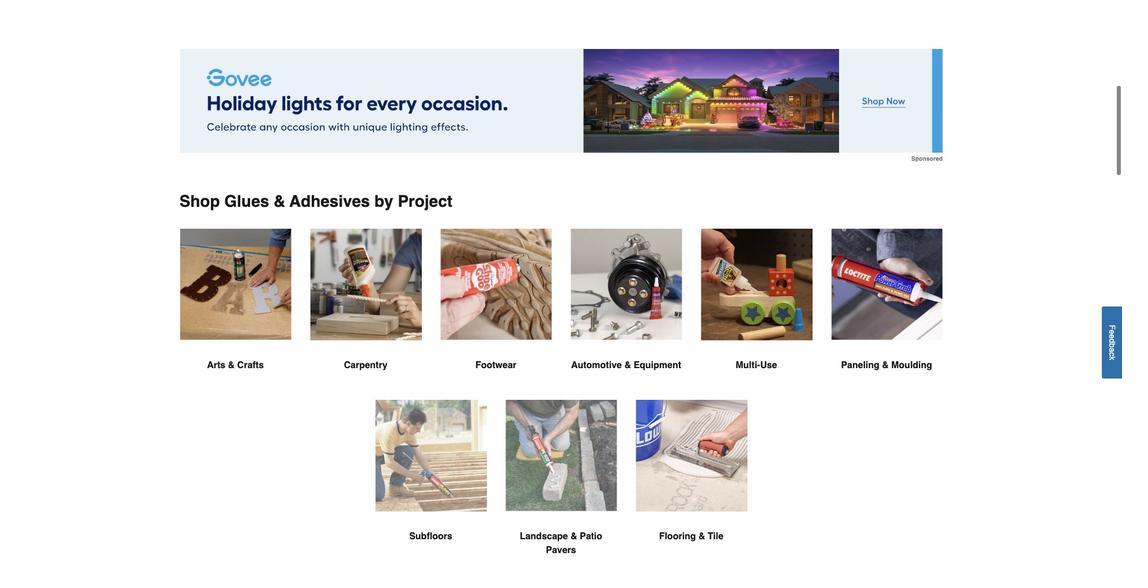 Task type: locate. For each thing, give the bounding box(es) containing it.
a person gluing the bottom of a brown boot. image
[[440, 229, 552, 340]]

multi-use
[[736, 360, 777, 371]]

& left equipment
[[625, 360, 631, 371]]

a
[[1108, 348, 1117, 353]]

footwear link
[[440, 229, 552, 400]]

& left tile
[[699, 532, 705, 542]]

multi-use link
[[701, 229, 813, 400]]

e up b on the right bottom of the page
[[1108, 335, 1117, 339]]

a person putting wood glue on a decorative dowel. image
[[310, 229, 422, 341]]

& right arts
[[228, 360, 235, 371]]

paneling
[[841, 360, 880, 371]]

equipment
[[634, 360, 682, 371]]

tile
[[708, 532, 724, 542]]

& for paneling & moulding
[[882, 360, 889, 371]]

e up the "d"
[[1108, 330, 1117, 335]]

e
[[1108, 330, 1117, 335], [1108, 335, 1117, 339]]

k
[[1108, 357, 1117, 361]]

automotive & equipment link
[[571, 229, 682, 400]]

arts
[[207, 360, 226, 371]]

landscape
[[520, 532, 568, 542]]

arts & crafts
[[207, 360, 264, 371]]

flooring
[[659, 532, 696, 542]]

&
[[274, 192, 285, 210], [228, 360, 235, 371], [625, 360, 631, 371], [882, 360, 889, 371], [571, 532, 577, 542], [699, 532, 705, 542]]

1 e from the top
[[1108, 330, 1117, 335]]

arts & crafts link
[[180, 229, 291, 400]]

& left patio
[[571, 532, 577, 542]]

& for automotive & equipment
[[625, 360, 631, 371]]

& right glues
[[274, 192, 285, 210]]

& inside landscape & patio pavers
[[571, 532, 577, 542]]

advertisement region
[[180, 49, 943, 162]]

landscape & patio pavers link
[[505, 400, 617, 579]]

moulding
[[892, 360, 933, 371]]

carpentry link
[[310, 229, 422, 400]]

pavers
[[546, 545, 576, 556]]

& right paneling
[[882, 360, 889, 371]]

crafts
[[237, 360, 264, 371]]

2 e from the top
[[1108, 335, 1117, 339]]

adhesives
[[290, 192, 370, 210]]

& for flooring & tile
[[699, 532, 705, 542]]



Task type: describe. For each thing, give the bounding box(es) containing it.
a person spreading tile adhesive with a trowel. image
[[636, 400, 748, 512]]

b
[[1108, 344, 1117, 348]]

carpentry
[[344, 360, 388, 371]]

d
[[1108, 339, 1117, 344]]

automotive & equipment
[[571, 360, 682, 371]]

a person using power grab caulk on decorative moulding. image
[[831, 229, 943, 340]]

c
[[1108, 353, 1117, 357]]

subfloors link
[[375, 400, 487, 571]]

by
[[375, 192, 393, 210]]

automotive
[[571, 360, 622, 371]]

multi-
[[736, 360, 761, 371]]

a man using subfloor caulk on floor joists. image
[[375, 400, 487, 512]]

f
[[1108, 325, 1117, 330]]

use
[[761, 360, 777, 371]]

a person adding glitter to cutout letters that spell out bar. image
[[180, 229, 291, 340]]

project
[[398, 192, 453, 210]]

flooring & tile link
[[636, 400, 748, 571]]

glues
[[224, 192, 269, 210]]

shop glues & adhesives by project
[[180, 192, 453, 210]]

subfloors
[[409, 532, 452, 542]]

a person applying patio paver glue to the back of a patio paver. image
[[505, 400, 617, 512]]

a tube of automotive glue propped among miscellaneous car parts. image
[[571, 229, 682, 340]]

& for landscape & patio pavers
[[571, 532, 577, 542]]

a person using gorilla glue on a child's wooden toy. image
[[701, 229, 813, 341]]

shop
[[180, 192, 220, 210]]

paneling & moulding
[[841, 360, 933, 371]]

landscape & patio pavers
[[520, 532, 603, 556]]

flooring & tile
[[659, 532, 724, 542]]

patio
[[580, 532, 603, 542]]

paneling & moulding link
[[831, 229, 943, 400]]

f e e d b a c k button
[[1102, 307, 1123, 379]]

f e e d b a c k
[[1108, 325, 1117, 361]]

& for arts & crafts
[[228, 360, 235, 371]]

footwear
[[476, 360, 517, 371]]



Task type: vqa. For each thing, say whether or not it's contained in the screenshot.
Footwear
yes



